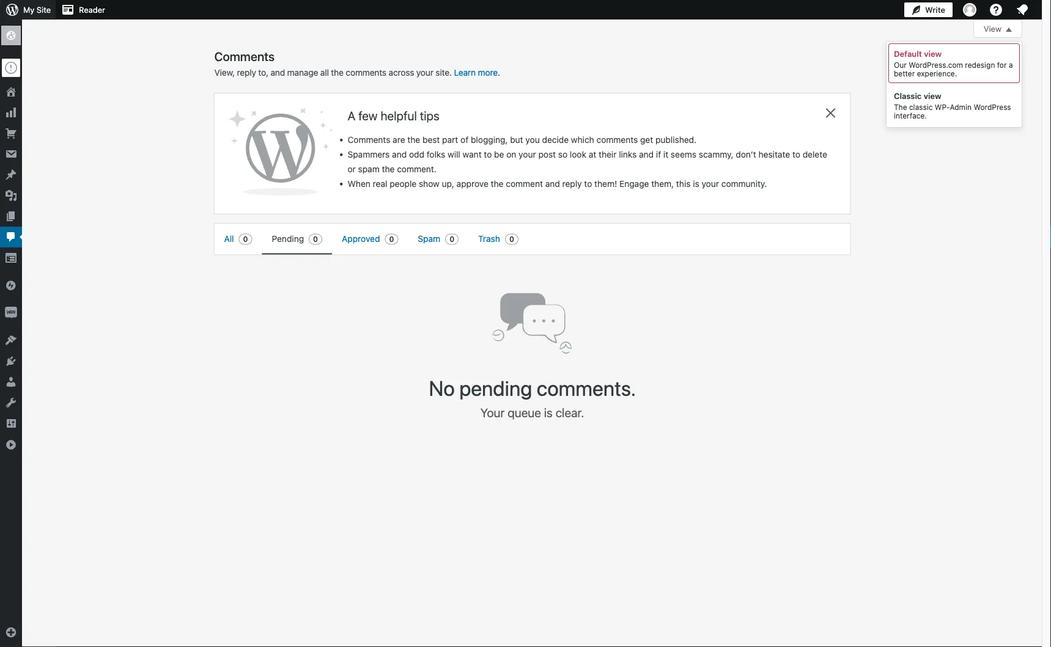 Task type: vqa. For each thing, say whether or not it's contained in the screenshot.
Hey is a simple personal blog theme. IMAGE at the bottom left of the page
no



Task type: describe. For each thing, give the bounding box(es) containing it.
write link
[[904, 0, 953, 20]]

write
[[925, 5, 945, 14]]

comments are the best part of blogging, but you decide which comments get published. spammers and odd folks will want to be on your post so look at their links and if it seems scammy, don't hesitate to delete or spam the comment. when real people show up, approve the comment and reply to them! engage them, this is your community.
[[348, 135, 827, 189]]

hesitate
[[759, 150, 790, 160]]

experience.
[[917, 69, 957, 78]]

wordpress logo image
[[229, 108, 333, 196]]

you
[[526, 135, 540, 145]]

my profile image
[[963, 3, 977, 17]]

delete
[[803, 150, 827, 160]]

reader link
[[56, 0, 110, 20]]

learn more link
[[454, 68, 498, 78]]

at
[[589, 150, 596, 160]]

your
[[481, 406, 505, 420]]

reply inside comments view, reply to, and manage all the comments across your site. learn more .
[[237, 68, 256, 78]]

up,
[[442, 179, 454, 189]]

site
[[37, 5, 51, 14]]

classic
[[909, 103, 933, 111]]

no pending comments. main content
[[214, 20, 1022, 447]]

of
[[461, 135, 469, 145]]

no
[[429, 376, 455, 401]]

links
[[619, 150, 637, 160]]

0 for approved
[[389, 235, 394, 244]]

part
[[442, 135, 458, 145]]

on
[[506, 150, 516, 160]]

scammy,
[[699, 150, 733, 160]]

.
[[498, 68, 500, 78]]

engage
[[620, 179, 649, 189]]

learn more
[[454, 68, 498, 78]]

redesign
[[965, 61, 995, 69]]

view,
[[214, 68, 235, 78]]

your inside comments view, reply to, and manage all the comments across your site. learn more .
[[416, 68, 433, 78]]

reply inside the comments are the best part of blogging, but you decide which comments get published. spammers and odd folks will want to be on your post so look at their links and if it seems scammy, don't hesitate to delete or spam the comment. when real people show up, approve the comment and reply to them! engage them, this is your community.
[[562, 179, 582, 189]]

all
[[224, 234, 234, 244]]

0 for spam
[[450, 235, 454, 244]]

time image
[[1045, 47, 1051, 58]]

approved
[[342, 234, 380, 244]]

is inside no pending comments. your queue is clear.
[[544, 406, 553, 420]]

view for default view
[[924, 49, 942, 58]]

real
[[373, 179, 387, 189]]

1 horizontal spatial to
[[584, 179, 592, 189]]

and down are
[[392, 150, 407, 160]]

it
[[663, 150, 668, 160]]

2 horizontal spatial your
[[702, 179, 719, 189]]

default view our wordpress.com redesign for a better experience.
[[894, 49, 1013, 78]]

pending
[[272, 234, 304, 244]]

will
[[448, 150, 460, 160]]

reader
[[79, 5, 105, 14]]

view button
[[973, 20, 1022, 38]]

dismiss tips image
[[823, 106, 838, 120]]

classic view the classic wp-admin wordpress interface.
[[894, 91, 1011, 120]]

wordpress.com
[[909, 61, 963, 69]]

the
[[894, 103, 907, 111]]

people
[[390, 179, 417, 189]]

my
[[23, 5, 34, 14]]

decide
[[542, 135, 569, 145]]

blogging,
[[471, 135, 508, 145]]

their
[[599, 150, 617, 160]]

our
[[894, 61, 907, 69]]

my site
[[23, 5, 51, 14]]

which
[[571, 135, 594, 145]]

better
[[894, 69, 915, 78]]

and left if
[[639, 150, 654, 160]]

tips
[[420, 108, 439, 123]]

comments.
[[537, 376, 636, 401]]

comment.
[[397, 164, 437, 174]]

0 horizontal spatial to
[[484, 150, 492, 160]]

no pending comments. your queue is clear.
[[429, 376, 636, 420]]

1 vertical spatial your
[[519, 150, 536, 160]]

them,
[[651, 179, 674, 189]]

trash
[[478, 234, 500, 244]]

spammers
[[348, 150, 390, 160]]

them!
[[594, 179, 617, 189]]



Task type: locate. For each thing, give the bounding box(es) containing it.
0 vertical spatial comments
[[214, 49, 275, 63]]

don't
[[736, 150, 756, 160]]

community.
[[721, 179, 767, 189]]

2 img image from the top
[[5, 307, 17, 319]]

0 right "spam" at the top left
[[450, 235, 454, 244]]

spam
[[358, 164, 380, 174]]

view
[[924, 49, 942, 58], [924, 91, 941, 100]]

0 right pending
[[313, 235, 318, 244]]

menu
[[214, 224, 831, 255]]

is inside the comments are the best part of blogging, but you decide which comments get published. spammers and odd folks will want to be on your post so look at their links and if it seems scammy, don't hesitate to delete or spam the comment. when real people show up, approve the comment and reply to them! engage them, this is your community.
[[693, 179, 699, 189]]

0 right approved
[[389, 235, 394, 244]]

are
[[393, 135, 405, 145]]

0 right trash on the top left of the page
[[509, 235, 514, 244]]

0 horizontal spatial comments
[[346, 68, 386, 78]]

5 0 from the left
[[509, 235, 514, 244]]

1 vertical spatial view
[[924, 91, 941, 100]]

0 vertical spatial img image
[[5, 279, 17, 292]]

open image
[[1006, 28, 1012, 32]]

comments view, reply to, and manage all the comments across your site. learn more .
[[214, 49, 500, 78]]

approve
[[457, 179, 489, 189]]

pending
[[459, 376, 532, 401]]

but
[[510, 135, 523, 145]]

reply
[[237, 68, 256, 78], [562, 179, 582, 189]]

comments left across
[[346, 68, 386, 78]]

all
[[320, 68, 329, 78]]

comments up the to,
[[214, 49, 275, 63]]

0 vertical spatial your
[[416, 68, 433, 78]]

admin
[[950, 103, 972, 111]]

menu containing all
[[214, 224, 831, 255]]

4 0 from the left
[[450, 235, 454, 244]]

1 vertical spatial reply
[[562, 179, 582, 189]]

site.
[[436, 68, 452, 78]]

0 right all
[[243, 235, 248, 244]]

clear.
[[556, 406, 584, 420]]

to left delete
[[793, 150, 800, 160]]

look
[[570, 150, 586, 160]]

reply down look
[[562, 179, 582, 189]]

view inside "default view our wordpress.com redesign for a better experience."
[[924, 49, 942, 58]]

this
[[676, 179, 691, 189]]

the right are
[[407, 135, 420, 145]]

view for classic view
[[924, 91, 941, 100]]

1 horizontal spatial comments
[[348, 135, 390, 145]]

to
[[484, 150, 492, 160], [793, 150, 800, 160], [584, 179, 592, 189]]

the right all
[[331, 68, 344, 78]]

1 horizontal spatial your
[[519, 150, 536, 160]]

2 vertical spatial your
[[702, 179, 719, 189]]

1 vertical spatial is
[[544, 406, 553, 420]]

default
[[894, 49, 922, 58]]

2 0 from the left
[[313, 235, 318, 244]]

view up wordpress.com
[[924, 49, 942, 58]]

comments for comments are the best part of blogging, but you decide which comments get published. spammers and odd folks will want to be on your post so look at their links and if it seems scammy, don't hesitate to delete or spam the comment. when real people show up, approve the comment and reply to them! engage them, this is your community.
[[348, 135, 390, 145]]

comments
[[214, 49, 275, 63], [348, 135, 390, 145]]

and inside comments view, reply to, and manage all the comments across your site. learn more .
[[271, 68, 285, 78]]

comments inside comments view, reply to, and manage all the comments across your site. learn more .
[[214, 49, 275, 63]]

0 for trash
[[509, 235, 514, 244]]

the
[[331, 68, 344, 78], [407, 135, 420, 145], [382, 164, 395, 174], [491, 179, 504, 189]]

comments
[[346, 68, 386, 78], [597, 135, 638, 145]]

the up real
[[382, 164, 395, 174]]

1 horizontal spatial is
[[693, 179, 699, 189]]

your
[[416, 68, 433, 78], [519, 150, 536, 160], [702, 179, 719, 189]]

the right approve
[[491, 179, 504, 189]]

reply left the to,
[[237, 68, 256, 78]]

be
[[494, 150, 504, 160]]

0 horizontal spatial your
[[416, 68, 433, 78]]

1 horizontal spatial comments
[[597, 135, 638, 145]]

is left clear.
[[544, 406, 553, 420]]

published.
[[656, 135, 697, 145]]

0 horizontal spatial reply
[[237, 68, 256, 78]]

classic
[[894, 91, 922, 100]]

few
[[358, 108, 378, 123]]

and right the to,
[[271, 68, 285, 78]]

for
[[997, 61, 1007, 69]]

1 img image from the top
[[5, 279, 17, 292]]

when
[[348, 179, 370, 189]]

odd
[[409, 150, 424, 160]]

interface.
[[894, 111, 927, 120]]

2 horizontal spatial to
[[793, 150, 800, 160]]

so
[[558, 150, 568, 160]]

help image
[[989, 2, 1003, 17]]

seems
[[671, 150, 697, 160]]

a
[[348, 108, 356, 123]]

helpful
[[381, 108, 417, 123]]

0 for all
[[243, 235, 248, 244]]

to left them!
[[584, 179, 592, 189]]

0 vertical spatial view
[[924, 49, 942, 58]]

my site link
[[0, 0, 56, 20]]

wordpress
[[974, 103, 1011, 111]]

queue
[[508, 406, 541, 420]]

spam
[[418, 234, 440, 244]]

and
[[271, 68, 285, 78], [392, 150, 407, 160], [639, 150, 654, 160], [545, 179, 560, 189]]

or
[[348, 164, 356, 174]]

0 for pending
[[313, 235, 318, 244]]

to,
[[258, 68, 268, 78]]

want
[[463, 150, 482, 160]]

1 horizontal spatial reply
[[562, 179, 582, 189]]

comments for comments view, reply to, and manage all the comments across your site. learn more .
[[214, 49, 275, 63]]

0 vertical spatial reply
[[237, 68, 256, 78]]

comments inside comments view, reply to, and manage all the comments across your site. learn more .
[[346, 68, 386, 78]]

img image
[[5, 279, 17, 292], [5, 307, 17, 319]]

comments inside the comments are the best part of blogging, but you decide which comments get published. spammers and odd folks will want to be on your post so look at their links and if it seems scammy, don't hesitate to delete or spam the comment. when real people show up, approve the comment and reply to them! engage them, this is your community.
[[348, 135, 390, 145]]

to left be
[[484, 150, 492, 160]]

view up wp-
[[924, 91, 941, 100]]

menu inside no pending comments. main content
[[214, 224, 831, 255]]

if
[[656, 150, 661, 160]]

3 0 from the left
[[389, 235, 394, 244]]

comments up their
[[597, 135, 638, 145]]

your down you
[[519, 150, 536, 160]]

your right the this
[[702, 179, 719, 189]]

0 horizontal spatial is
[[544, 406, 553, 420]]

manage your notifications image
[[1015, 2, 1030, 17]]

best
[[423, 135, 440, 145]]

0 horizontal spatial comments
[[214, 49, 275, 63]]

wp-
[[935, 103, 950, 111]]

post
[[538, 150, 556, 160]]

1 vertical spatial comments
[[348, 135, 390, 145]]

view inside classic view the classic wp-admin wordpress interface.
[[924, 91, 941, 100]]

0
[[243, 235, 248, 244], [313, 235, 318, 244], [389, 235, 394, 244], [450, 235, 454, 244], [509, 235, 514, 244]]

the inside comments view, reply to, and manage all the comments across your site. learn more .
[[331, 68, 344, 78]]

1 vertical spatial img image
[[5, 307, 17, 319]]

comment
[[506, 179, 543, 189]]

manage
[[287, 68, 318, 78]]

a
[[1009, 61, 1013, 69]]

is right the this
[[693, 179, 699, 189]]

folks
[[427, 150, 445, 160]]

comments inside the comments are the best part of blogging, but you decide which comments get published. spammers and odd folks will want to be on your post so look at their links and if it seems scammy, don't hesitate to delete or spam the comment. when real people show up, approve the comment and reply to them! engage them, this is your community.
[[597, 135, 638, 145]]

comments up spammers
[[348, 135, 390, 145]]

your left site.
[[416, 68, 433, 78]]

show
[[419, 179, 440, 189]]

a few helpful tips
[[348, 108, 439, 123]]

0 vertical spatial comments
[[346, 68, 386, 78]]

get
[[640, 135, 653, 145]]

0 vertical spatial is
[[693, 179, 699, 189]]

1 0 from the left
[[243, 235, 248, 244]]

and right comment
[[545, 179, 560, 189]]

1 vertical spatial comments
[[597, 135, 638, 145]]

across
[[389, 68, 414, 78]]

view
[[984, 24, 1002, 33]]



